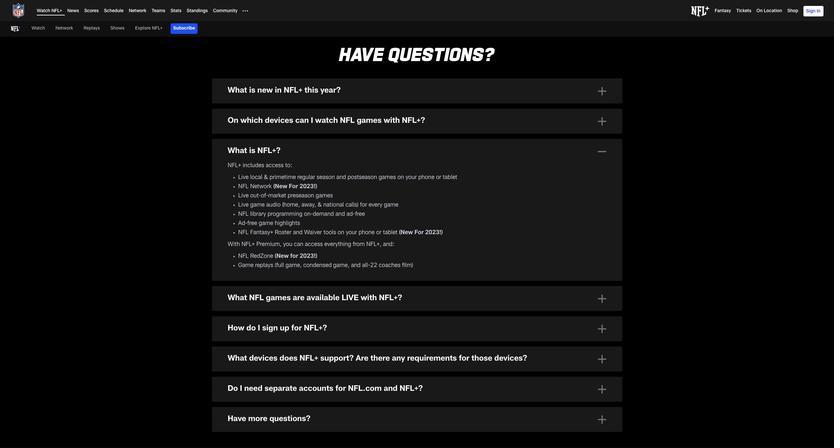 Task type: describe. For each thing, give the bounding box(es) containing it.
nfl+ right with
[[242, 242, 255, 248]]

terms
[[505, 432, 519, 438]]

account,
[[387, 350, 410, 356]]

(full for nfl redzone (new for 2023!) game replays (full game, condensed game, and all-22 coaches film)
[[275, 263, 284, 269]]

season,
[[374, 166, 394, 172]]

with
[[228, 242, 240, 248]]

subscribe link
[[171, 23, 200, 34]]

1 have from the left
[[244, 178, 256, 184]]

nfl+ up please
[[361, 401, 374, 407]]

ad- inside 'nfl redzone (new for 2023!) game replays (full game, condensed game, and all-22 coaches film) live local & primetime regular and postseason games on your phone or tablet nfl network (new for 2023!) live out-of-market preseason games live game audio (home, away, & national calls) for every game nfl library programming on-demand and ad-free ad-free game highlights nfl fantasy+ roster and waiver tools on your phone or tablet (new for 2023!)'
[[238, 258, 248, 264]]

redzone for nfl redzone (new for 2023!) game replays (full game, condensed game, and all-22 coaches film)
[[250, 254, 273, 260]]

at right web
[[303, 371, 308, 377]]

2 to view the list of supported devices, click here. link from the top
[[228, 407, 352, 413]]

regular inside live local & primetime regular season and postseason games on your phone or tablet nfl network (new for 2023!) live out-of-market preseason games live game audio (home, away, & national calls) for every game nfl library programming on-demand and ad-free ad-free game highlights nfl fantasy+ roster and waiver tools on your phone or tablet (new for 2023!)
[[298, 175, 315, 181]]

1 vertical spatial nfl+,
[[359, 374, 375, 380]]

on- inside live local & primetime regular season and postseason games on your phone or tablet nfl network (new for 2023!) live out-of-market preseason games live game audio (home, away, & national calls) for every game nfl library programming on-demand and ad-free ad-free game highlights nfl fantasy+ roster and waiver tools on your phone or tablet (new for 2023!)
[[304, 212, 313, 218]]

live local and primetime regular season and postseason games are available only on phones and tablets. local games are the games that are available on tv in your market.
[[228, 145, 591, 160]]

2023!) inside nfl redzone (new for 2023!) game replays (full game, condensed game, and all-22 coaches film)
[[300, 254, 318, 260]]

waiver inside 'nfl redzone (new for 2023!) game replays (full game, condensed game, and all-22 coaches film) live local & primetime regular and postseason games on your phone or tablet nfl network (new for 2023!) live out-of-market preseason games live game audio (home, away, & national calls) for every game nfl library programming on-demand and ad-free ad-free game highlights nfl fantasy+ roster and waiver tools on your phone or tablet (new for 2023!)'
[[304, 267, 322, 273]]

nfl.com up web
[[273, 350, 296, 356]]

supported up subscription,
[[311, 166, 338, 172]]

local inside live local & primetime regular season and postseason games on your phone or tablet nfl network (new for 2023!) live out-of-market preseason games live game audio (home, away, & national calls) for every game nfl library programming on-demand and ad-free ad-free game highlights nfl fantasy+ roster and waiver tools on your phone or tablet (new for 2023!)
[[250, 175, 263, 181]]

year?
[[321, 87, 341, 95]]

audio inside live out-of-market preseason games live game audio (home, away, & national calls) for every game nfl library programming on-demand and ad-free ad-free game highlights nfl fantasy+ roster and waiver tools on your phone or tablet (new for 2023!)
[[266, 142, 281, 148]]

https://support.nfl.com/
[[338, 432, 401, 438]]

demand inside 'nfl redzone (new for 2023!) game replays (full game, condensed game, and all-22 coaches film) live local & primetime regular and postseason games on your phone or tablet nfl network (new for 2023!) live out-of-market preseason games live game audio (home, away, & national calls) for every game nfl library programming on-demand and ad-free ad-free game highlights nfl fantasy+ roster and waiver tools on your phone or tablet (new for 2023!)'
[[313, 249, 334, 255]]

community
[[213, 9, 238, 14]]

& right an
[[264, 175, 268, 181]]

email
[[410, 432, 424, 438]]

phone inside live out-of-market preseason games live game audio (home, away, & national calls) for every game nfl library programming on-demand and ad-free ad-free game highlights nfl fantasy+ roster and waiver tools on your phone or tablet (new for 2023!)
[[359, 170, 375, 176]]

for inside live local & primetime regular season and postseason games on your phone or tablet nfl network (new for 2023!) live out-of-market preseason games live game audio (home, away, & national calls) for every game nfl library programming on-demand and ad-free ad-free game highlights nfl fantasy+ roster and waiver tools on your phone or tablet (new for 2023!)
[[360, 203, 367, 209]]

on inside you can sign up for nfl+ at nfl.com/plus or through the nfl app on your mobile device, smart tv, or other connected device. from there, you can login to your nfl.com account or create a new nfl.com account, and then subscribe to nfl+.
[[397, 341, 403, 347]]

available down mobile
[[412, 350, 435, 356]]

roster inside 'nfl redzone (new for 2023!) game replays (full game, condensed game, and all-22 coaches film) live local & primetime regular and postseason games on your phone or tablet nfl network (new for 2023!) live out-of-market preseason games live game audio (home, away, & national calls) for every game nfl library programming on-demand and ad-free ad-free game highlights nfl fantasy+ roster and waiver tools on your phone or tablet (new for 2023!)'
[[275, 267, 292, 273]]

can inside you can find more faqs and answers here https://support.nfl.com/ or email us at support@nfl.com  for full terms and conditions, visit https://www.nfl.com/legal/subscriptions_terms
[[239, 432, 249, 438]]

0 vertical spatial 13+
[[250, 395, 260, 401]]

includes right an
[[268, 182, 289, 188]]

can left this
[[228, 350, 237, 356]]

support?
[[321, 356, 354, 364]]

sign in
[[807, 9, 821, 14]]

nfl.com down "app"
[[362, 350, 385, 356]]

1 7+ from the top
[[260, 423, 267, 428]]

schedule
[[104, 9, 124, 14]]

every inside live out-of-market preseason games live game audio (home, away, & national calls) for every game nfl library programming on-demand and ad-free ad-free game highlights nfl fantasy+ roster and waiver tools on your phone or tablet (new for 2023!)
[[369, 142, 383, 148]]

ipad
[[261, 404, 273, 410]]

library inside live out-of-market preseason games live game audio (home, away, & national calls) for every game nfl library programming on-demand and ad-free ad-free game highlights nfl fantasy+ roster and waiver tools on your phone or tablet (new for 2023!)
[[250, 151, 266, 157]]

supported down 'across supported'
[[275, 199, 301, 205]]

1 vertical spatial has
[[243, 383, 252, 389]]

games.
[[479, 166, 498, 172]]

preseason inside live local & primetime regular season and postseason games on your phone or tablet nfl network (new for 2023!) live out-of-market preseason games live game audio (home, away, & national calls) for every game nfl library programming on-demand and ad-free ad-free game highlights nfl fantasy+ roster and waiver tools on your phone or tablet (new for 2023!)
[[288, 193, 314, 199]]

across up app.
[[399, 362, 416, 368]]

tickets link
[[737, 9, 752, 14]]

2 7+ from the top
[[260, 432, 267, 438]]

in inside live out-of-market preseason games across supported devices live local and primetime regular season and postseason games on your phone or tablet. local games are the games that are available on tv in your local market. this season nfl network has eight live games and nfl network is available across supported devices
[[247, 341, 252, 347]]

of left there
[[363, 362, 368, 368]]

includes up which on the top of the page
[[243, 103, 264, 109]]

premium inside if you have an nfl+ premium subscription, you also have access to nfl redzone and replays for preseason, regular season and postseason games across supported devices.
[[280, 178, 303, 184]]

2 vertical spatial devices.
[[445, 362, 467, 368]]

more inside you can find more faqs and answers here https://support.nfl.com/ or email us at support@nfl.com  for full terms and conditions, visit https://www.nfl.com/legal/subscriptions_terms
[[262, 432, 275, 438]]

you right if
[[233, 178, 242, 184]]

click for 2nd to view the list of supported devices, click here. link from the bottom
[[325, 199, 337, 205]]

on- inside 'nfl redzone (new for 2023!) game replays (full game, condensed game, and all-22 coaches film) live local & primetime regular and postseason games on your phone or tablet nfl network (new for 2023!) live out-of-market preseason games live game audio (home, away, & national calls) for every game nfl library programming on-demand and ad-free ad-free game highlights nfl fantasy+ roster and waiver tools on your phone or tablet (new for 2023!)'
[[304, 249, 313, 255]]

nfl+ includes access to: for nfl+?
[[228, 163, 293, 169]]

what is new in nfl+ this year?
[[228, 87, 341, 95]]

network down "app"
[[383, 350, 405, 356]]

are
[[356, 356, 369, 364]]

watch for watch nfl+
[[37, 9, 50, 14]]

nfl+ left an
[[228, 182, 241, 188]]

for inside you can sign up for nfl+ at nfl.com/plus or through the nfl app on your mobile device, smart tv, or other connected device. from there, you can login to your nfl.com account or create a new nfl.com account, and then subscribe to nfl+.
[[271, 341, 278, 347]]

tickets
[[737, 9, 752, 14]]

(home, inside 'nfl redzone (new for 2023!) game replays (full game, condensed game, and all-22 coaches film) live local & primetime regular and postseason games on your phone or tablet nfl network (new for 2023!) live out-of-market preseason games live game audio (home, away, & national calls) for every game nfl library programming on-demand and ad-free ad-free game highlights nfl fantasy+ roster and waiver tools on your phone or tablet (new for 2023!)'
[[282, 240, 300, 245]]

here
[[326, 432, 337, 438]]

tv inside ios 13+ iphone ios 13+ ipad tvos 13+ apple tv android 7+ phone android 7+ tablet
[[281, 413, 288, 419]]

app.
[[398, 371, 410, 377]]

replays inside nfl redzone (new for 2023!) game replays (full game, condensed game, and all-22 coaches film)
[[255, 263, 274, 269]]

devices up "app"
[[381, 322, 401, 328]]

available left live
[[307, 295, 340, 303]]

of- for live out-of-market preseason games live game audio (home, away, & national calls) for every game nfl library programming on-demand and ad-free ad-free game highlights nfl fantasy+ roster and waiver tools on your phone or tablet (new for 2023!)
[[261, 133, 269, 139]]

preseason for live
[[288, 133, 314, 139]]

season inside the live local and primetime regular season and postseason games are available only on phones and tablets. local games are the games that are available on tv in your market.
[[312, 145, 330, 151]]

to right used
[[319, 401, 324, 407]]

do
[[247, 325, 256, 333]]

tablet.
[[449, 332, 465, 338]]

for more details on availability and live coverage, please see the faqs on
[[228, 419, 418, 424]]

conditions,
[[532, 432, 561, 438]]

is up an
[[263, 166, 267, 172]]

across up through
[[335, 322, 352, 328]]

nfl+ premium includes access to:
[[228, 182, 317, 188]]

following
[[342, 383, 365, 389]]

across down "device,"
[[436, 350, 453, 356]]

banner containing watch nfl+
[[0, 0, 835, 37]]

of down 'across supported'
[[268, 199, 273, 205]]

supported down then
[[418, 362, 444, 368]]

to right login on the left
[[253, 350, 258, 356]]

nfl+ has been tested and optimized for the following devices:
[[228, 383, 388, 389]]

& right which on the top of the page
[[264, 115, 268, 120]]

on inside live out-of-market preseason games live game audio (home, away, & national calls) for every game nfl library programming on-demand and ad-free ad-free game highlights nfl fantasy+ roster and waiver tools on your phone or tablet (new for 2023!)
[[338, 170, 344, 176]]

regular inside if you have an nfl+ premium subscription, you also have access to nfl redzone and replays for preseason, regular season and postseason games across supported devices.
[[509, 178, 526, 184]]

you for how do i sign up for nfl+?
[[228, 341, 238, 347]]

phones
[[447, 145, 466, 151]]

live local & primetime regular season and postseason games on your phone or tablet nfl network (new for 2023!) live out-of-market preseason games live game audio (home, away, & national calls) for every game nfl library programming on-demand and ad-free ad-free game highlights nfl fantasy+ roster and waiver tools on your phone or tablet (new for 2023!)
[[238, 175, 458, 236]]

supported up through
[[353, 322, 379, 328]]

web
[[290, 371, 301, 377]]

fantasy
[[715, 9, 732, 14]]

shop link
[[788, 9, 799, 14]]

of- for live out-of-market preseason games are generally available across supported devices.
[[251, 133, 258, 139]]

do i need separate accounts for nfl.com and nfl+?
[[228, 386, 423, 394]]

tablet inside live out-of-market preseason games live game audio (home, away, & national calls) for every game nfl library programming on-demand and ad-free ad-free game highlights nfl fantasy+ roster and waiver tools on your phone or tablet (new for 2023!)
[[383, 170, 398, 176]]

audio inside live local & primetime regular season and postseason games on your phone or tablet nfl network (new for 2023!) live out-of-market preseason games live game audio (home, away, & national calls) for every game nfl library programming on-demand and ad-free ad-free game highlights nfl fantasy+ roster and waiver tools on your phone or tablet (new for 2023!)
[[266, 203, 281, 209]]

scores link
[[84, 9, 99, 14]]

all- for nfl redzone (new for 2023!) game replays (full game, condensed game, and all-22 coaches film)
[[362, 263, 370, 269]]

or inside you can find more faqs and answers here https://support.nfl.com/ or email us at support@nfl.com  for full terms and conditions, visit https://www.nfl.com/legal/subscriptions_terms
[[403, 432, 408, 438]]

0 vertical spatial everything
[[325, 242, 351, 248]]

every inside nfl redzone across supported devices full and condensed replays of every game across supported devices
[[317, 395, 330, 401]]

addition,
[[234, 362, 257, 368]]

for inside live out-of-market preseason games live game audio (home, away, & national calls) for every game nfl library programming on-demand and ad-free ad-free game highlights nfl fantasy+ roster and waiver tools on your phone or tablet (new for 2023!)
[[360, 142, 367, 148]]

0 vertical spatial new
[[258, 87, 273, 95]]

www.nfl.com/plus
[[309, 371, 357, 377]]

live out-of-market preseason games across supported devices live local and primetime regular season and postseason games on your phone or tablet. local games are the games that are available on tv in your local market. this season nfl network has eight live games and nfl network is available across supported devices
[[238, 322, 591, 356]]

on for on which devices can i watch nfl games with nfl+?
[[228, 117, 239, 125]]

& up nfl redzone (new for 2023!) game replays (full game, condensed game, and all-22 coaches film)
[[318, 240, 322, 245]]

subscription.
[[376, 401, 409, 407]]

on which devices can i watch nfl games with nfl+?
[[228, 117, 426, 125]]

a
[[345, 350, 348, 356]]

standings link
[[187, 9, 208, 14]]

then
[[422, 350, 434, 356]]

is down addition,
[[243, 371, 247, 377]]

to up 'optimized' at the bottom left of the page
[[311, 374, 316, 380]]

redzone for nfl redzone across supported devices full and condensed replays of every game across supported devices
[[250, 386, 273, 392]]

waiver inside live out-of-market preseason games live game audio (home, away, & national calls) for every game nfl library programming on-demand and ad-free ad-free game highlights nfl fantasy+ roster and waiver tools on your phone or tablet (new for 2023!)
[[304, 170, 322, 176]]

2 view from the top
[[236, 407, 248, 413]]

of- inside 'nfl redzone (new for 2023!) game replays (full game, condensed game, and all-22 coaches film) live local & primetime regular and postseason games on your phone or tablet nfl network (new for 2023!) live out-of-market preseason games live game audio (home, away, & national calls) for every game nfl library programming on-demand and ad-free ad-free game highlights nfl fantasy+ roster and waiver tools on your phone or tablet (new for 2023!)'
[[261, 230, 269, 236]]

this
[[238, 350, 249, 356]]

available up nfl+ premium includes access to:
[[269, 166, 291, 172]]

tv,
[[473, 341, 481, 347]]

for inside if you have an nfl+ premium subscription, you also have access to nfl redzone and replays for preseason, regular season and postseason games across supported devices.
[[470, 178, 477, 184]]

nfl redzone (new for 2023!) game replays (full game, condensed game, and all-22 coaches film)
[[238, 254, 413, 269]]

devices down www.nfl.com/plus link
[[321, 386, 341, 392]]

access inside if you have an nfl+ premium subscription, you also have access to nfl redzone and replays for preseason, regular season and postseason games across supported devices.
[[377, 178, 395, 184]]

2 vertical spatial 13+
[[253, 413, 263, 419]]

used
[[305, 401, 318, 407]]

network inside navigation
[[56, 26, 73, 31]]

(home, inside live local & primetime regular season and postseason games on your phone or tablet nfl network (new for 2023!) live out-of-market preseason games live game audio (home, away, & national calls) for every game nfl library programming on-demand and ad-free ad-free game highlights nfl fantasy+ roster and waiver tools on your phone or tablet (new for 2023!)
[[282, 203, 300, 209]]

& down subscription,
[[318, 203, 322, 209]]

on for on location
[[757, 9, 763, 14]]

national inside 'nfl redzone (new for 2023!) game replays (full game, condensed game, and all-22 coaches film) live local & primetime regular and postseason games on your phone or tablet nfl network (new for 2023!) live out-of-market preseason games live game audio (home, away, & national calls) for every game nfl library programming on-demand and ad-free ad-free game highlights nfl fantasy+ roster and waiver tools on your phone or tablet (new for 2023!)'
[[324, 240, 344, 245]]

1 vertical spatial network link
[[53, 21, 76, 36]]

1 vertical spatial account
[[277, 401, 298, 407]]

& inside live out-of-market preseason games live game audio (home, away, & national calls) for every game nfl library programming on-demand and ad-free ad-free game highlights nfl fantasy+ roster and waiver tools on your phone or tablet (new for 2023!)
[[318, 142, 322, 148]]

have for have more questions?
[[228, 416, 246, 424]]

mobile
[[418, 341, 435, 347]]

device.
[[533, 341, 552, 347]]

do
[[228, 386, 238, 394]]

tablets. local
[[478, 145, 513, 151]]

devices up subscription. at the left
[[394, 395, 414, 401]]

nfl shield image
[[11, 3, 26, 18]]

available left only on the top of the page
[[402, 145, 425, 151]]

22 for nfl redzone (new for 2023!) game replays (full game, condensed game, and all-22 coaches film) live local & primetime regular and postseason games on your phone or tablet nfl network (new for 2023!) live out-of-market preseason games live game audio (home, away, & national calls) for every game nfl library programming on-demand and ad-free ad-free game highlights nfl fantasy+ roster and waiver tools on your phone or tablet (new for 2023!)
[[370, 203, 378, 209]]

primetime for live local & primetime regular season and postseason games on your phone or tablet nfl network (new for 2023!) live out-of-market preseason games live game audio (home, away, & national calls) for every game nfl library programming on-demand and ad-free ad-free game highlights nfl fantasy+ roster and waiver tools on your phone or tablet (new for 2023!)
[[270, 175, 296, 181]]

nfl+ up how
[[228, 311, 241, 317]]

local inside 'nfl redzone (new for 2023!) game replays (full game, condensed game, and all-22 coaches film) live local & primetime regular and postseason games on your phone or tablet nfl network (new for 2023!) live out-of-market preseason games live game audio (home, away, & national calls) for every game nfl library programming on-demand and ad-free ad-free game highlights nfl fantasy+ roster and waiver tools on your phone or tablet (new for 2023!)'
[[250, 212, 263, 218]]

0 vertical spatial up
[[280, 325, 289, 333]]

regular inside the live local and primetime regular season and postseason games are available only on phones and tablets. local games are the games that are available on tv in your market.
[[293, 145, 310, 151]]

away, inside 'nfl redzone (new for 2023!) game replays (full game, condensed game, and all-22 coaches film) live local & primetime regular and postseason games on your phone or tablet nfl network (new for 2023!) live out-of-market preseason games live game audio (home, away, & national calls) for every game nfl library programming on-demand and ad-free ad-free game highlights nfl fantasy+ roster and waiver tools on your phone or tablet (new for 2023!)'
[[302, 240, 316, 245]]

shows
[[111, 26, 125, 31]]

can up this
[[239, 341, 249, 347]]

nfl+ left this
[[284, 87, 303, 95]]

you left also
[[340, 178, 349, 184]]

redzone inside if you have an nfl+ premium subscription, you also have access to nfl redzone and replays for preseason, regular season and postseason games across supported devices.
[[415, 178, 438, 184]]

create
[[327, 350, 343, 356]]

to: for games
[[286, 311, 293, 317]]

generally
[[334, 133, 357, 139]]

premium,
[[257, 242, 282, 248]]

subscribe
[[173, 26, 195, 31]]

nfl+ up the do
[[228, 374, 241, 380]]

2 vertical spatial provides
[[268, 374, 290, 380]]

you right premium,
[[283, 242, 293, 248]]

any
[[392, 356, 405, 364]]

the inside you can sign up for nfl+ at nfl.com/plus or through the nfl app on your mobile device, smart tv, or other connected device. from there, you can login to your nfl.com account or create a new nfl.com account, and then subscribe to nfl+.
[[363, 341, 371, 347]]

1 horizontal spatial faqs
[[394, 419, 408, 424]]

nfl+.
[[469, 350, 484, 356]]

2 ios from the top
[[238, 404, 248, 410]]

nfl.com down are
[[348, 386, 382, 394]]

every inside 'nfl redzone (new for 2023!) game replays (full game, condensed game, and all-22 coaches film) live local & primetime regular and postseason games on your phone or tablet nfl network (new for 2023!) live out-of-market preseason games live game audio (home, away, & national calls) for every game nfl library programming on-demand and ad-free ad-free game highlights nfl fantasy+ roster and waiver tools on your phone or tablet (new for 2023!)'
[[369, 240, 383, 245]]

available up if
[[228, 154, 250, 160]]

national inside live local & primetime regular season and postseason games on your phone or tablet nfl network (new for 2023!) live out-of-market preseason games live game audio (home, away, & national calls) for every game nfl library programming on-demand and ad-free ad-free game highlights nfl fantasy+ roster and waiver tools on your phone or tablet (new for 2023!)
[[324, 203, 344, 209]]

requirements
[[407, 356, 457, 364]]

preseason inside 'nfl redzone (new for 2023!) game replays (full game, condensed game, and all-22 coaches film) live local & primetime regular and postseason games on your phone or tablet nfl network (new for 2023!) live out-of-market preseason games live game audio (home, away, & national calls) for every game nfl library programming on-demand and ad-free ad-free game highlights nfl fantasy+ roster and waiver tools on your phone or tablet (new for 2023!)'
[[288, 230, 314, 236]]

supported down 'nfl+ premium provides access to everything from nfl+, and:'
[[293, 386, 320, 392]]

supported up the live local and primetime regular season and postseason games are available only on phones and tablets. local games are the games that are available on tv in your market.
[[401, 133, 427, 139]]

1 vertical spatial in
[[228, 362, 233, 368]]

condensed inside nfl redzone across supported devices full and condensed replays of every game across supported devices
[[260, 395, 289, 401]]

questions?
[[270, 416, 311, 424]]

other
[[490, 341, 503, 347]]

across supported
[[247, 187, 291, 193]]

to: for nfl+?
[[285, 163, 293, 169]]

calls) inside live out-of-market preseason games live game audio (home, away, & national calls) for every game nfl library programming on-demand and ad-free ad-free game highlights nfl fantasy+ roster and waiver tools on your phone or tablet (new for 2023!)
[[346, 142, 359, 148]]

no, your nfl.com account is used to manage your nfl+ subscription.
[[228, 401, 409, 407]]

to inside if you have an nfl+ premium subscription, you also have access to nfl redzone and replays for preseason, regular season and postseason games across supported devices.
[[396, 178, 401, 184]]

network up an
[[240, 166, 262, 172]]

sign inside you can sign up for nfl+ at nfl.com/plus or through the nfl app on your mobile device, smart tv, or other connected device. from there, you can login to your nfl.com account or create a new nfl.com account, and then subscribe to nfl+.
[[250, 341, 261, 347]]

tested
[[268, 383, 284, 389]]

season inside if you have an nfl+ premium subscription, you also have access to nfl redzone and replays for preseason, regular season and postseason games across supported devices.
[[528, 178, 546, 184]]

0 vertical spatial eight
[[454, 166, 467, 172]]

live out-of-market preseason games live game audio (home, away, & national calls) for every game nfl library programming on-demand and ad-free ad-free game highlights nfl fantasy+ roster and waiver tools on your phone or tablet (new for 2023!)
[[238, 133, 443, 176]]

1 vertical spatial from
[[346, 374, 358, 380]]

1 vertical spatial and:
[[376, 374, 388, 380]]

how do i sign up for nfl+?
[[228, 325, 327, 333]]

0 vertical spatial network link
[[129, 9, 147, 14]]

to for 2nd to view the list of supported devices, click here. link from the bottom
[[228, 199, 234, 205]]

you for have more questions?
[[228, 432, 238, 438]]

fantasy+ inside live local & primetime regular season and postseason games on your phone or tablet nfl network (new for 2023!) live out-of-market preseason games live game audio (home, away, & national calls) for every game nfl library programming on-demand and ad-free ad-free game highlights nfl fantasy+ roster and waiver tools on your phone or tablet (new for 2023!)
[[250, 230, 273, 236]]

chiefs at ravens
[[215, 4, 277, 12]]

1 vertical spatial i
[[258, 325, 260, 333]]

which
[[241, 117, 263, 125]]

replays link
[[81, 21, 103, 36]]

(home, inside live out-of-market preseason games live game audio (home, away, & national calls) for every game nfl library programming on-demand and ad-free ad-free game highlights nfl fantasy+ roster and waiver tools on your phone or tablet (new for 2023!)
[[282, 142, 300, 148]]

nfl+ left news "link"
[[51, 9, 62, 14]]

2 horizontal spatial i
[[311, 117, 313, 125]]

to for first to view the list of supported devices, click here. link from the bottom of the page
[[228, 407, 234, 413]]

sign
[[807, 9, 816, 14]]

postseason inside 'nfl redzone (new for 2023!) game replays (full game, condensed game, and all-22 coaches film) live local & primetime regular and postseason games on your phone or tablet nfl network (new for 2023!) live out-of-market preseason games live game audio (home, away, & national calls) for every game nfl library programming on-demand and ad-free ad-free game highlights nfl fantasy+ roster and waiver tools on your phone or tablet (new for 2023!)'
[[328, 212, 358, 218]]

1 vertical spatial with
[[361, 295, 377, 303]]

devices right which on the top of the page
[[265, 117, 294, 125]]

market. inside live out-of-market preseason games across supported devices live local and primetime regular season and postseason games on your phone or tablet. local games are the games that are available on tv in your local market. this season nfl network has eight live games and nfl network is available across supported devices
[[280, 341, 299, 347]]

1 vertical spatial 13+
[[250, 404, 260, 410]]

support@nfl.com
[[439, 432, 484, 438]]

supported down devices:
[[366, 395, 392, 401]]

game for nfl redzone (new for 2023!) game replays (full game, condensed game, and all-22 coaches film) live local & primetime regular and postseason games on your phone or tablet nfl network (new for 2023!) live out-of-market preseason games live game audio (home, away, & national calls) for every game nfl library programming on-demand and ad-free ad-free game highlights nfl fantasy+ roster and waiver tools on your phone or tablet (new for 2023!)
[[238, 203, 254, 209]]

devices down other
[[482, 350, 502, 356]]

across up iphone
[[275, 386, 292, 392]]

library inside 'nfl redzone (new for 2023!) game replays (full game, condensed game, and all-22 coaches film) live local & primetime regular and postseason games on your phone or tablet nfl network (new for 2023!) live out-of-market preseason games live game audio (home, away, & national calls) for every game nfl library programming on-demand and ad-free ad-free game highlights nfl fantasy+ roster and waiver tools on your phone or tablet (new for 2023!)'
[[250, 249, 266, 255]]

supported down smart
[[455, 350, 481, 356]]

across up the live local and primetime regular season and postseason games are available only on phones and tablets. local games are the games that are available on tv in your market.
[[383, 133, 399, 139]]

network down the live local and primetime regular season and postseason games are available only on phones and tablets. local games are the games that are available on tv in your market.
[[408, 166, 430, 172]]

available right generally
[[358, 133, 381, 139]]

devices:
[[367, 383, 388, 389]]

demand inside live local & primetime regular season and postseason games on your phone or tablet nfl network (new for 2023!) live out-of-market preseason games live game audio (home, away, & national calls) for every game nfl library programming on-demand and ad-free ad-free game highlights nfl fantasy+ roster and waiver tools on your phone or tablet (new for 2023!)
[[313, 212, 334, 218]]

1 android from the top
[[238, 423, 259, 428]]

nfl+ right addition,
[[258, 362, 272, 368]]

& down 'across supported'
[[264, 212, 268, 218]]

subscription,
[[305, 178, 338, 184]]

local inside the live local and primetime regular season and postseason games are available only on phones and tablets. local games are the games that are available on tv in your market.
[[240, 145, 252, 151]]

www.nfl.com/plus link
[[309, 371, 357, 377]]

been
[[253, 383, 266, 389]]

what for what devices does nfl+ support? are there any requirements for those devices?
[[228, 356, 247, 364]]

nfl+ inside you can sign up for nfl+ at nfl.com/plus or through the nfl app on your mobile device, smart tv, or other connected device. from there, you can login to your nfl.com account or create a new nfl.com account, and then subscribe to nfl+.
[[279, 341, 293, 347]]

at right chiefs
[[241, 4, 248, 12]]

0 vertical spatial with
[[384, 117, 400, 125]]

live
[[342, 295, 359, 303]]

0 horizontal spatial i
[[240, 386, 242, 394]]

fantasy+ inside live out-of-market preseason games live game audio (home, away, & national calls) for every game nfl library programming on-demand and ad-free ad-free game highlights nfl fantasy+ roster and waiver tools on your phone or tablet (new for 2023!)
[[250, 170, 273, 176]]

optimized
[[296, 383, 322, 389]]

national inside live out-of-market preseason games live game audio (home, away, & national calls) for every game nfl library programming on-demand and ad-free ad-free game highlights nfl fantasy+ roster and waiver tools on your phone or tablet (new for 2023!)
[[324, 142, 344, 148]]

please
[[356, 419, 373, 424]]

eight inside live out-of-market preseason games across supported devices live local and primetime regular season and postseason games on your phone or tablet. local games are the games that are available on tv in your local market. this season nfl network has eight live games and nfl network is available across supported devices
[[316, 350, 329, 356]]

what for what nfl games are available live with nfl+?
[[228, 295, 247, 303]]

0 vertical spatial devices.
[[429, 133, 450, 139]]

library inside live local & primetime regular season and postseason games on your phone or tablet nfl network (new for 2023!) live out-of-market preseason games live game audio (home, away, & national calls) for every game nfl library programming on-demand and ad-free ad-free game highlights nfl fantasy+ roster and waiver tools on your phone or tablet (new for 2023!)
[[250, 212, 266, 218]]

to down smart
[[462, 350, 467, 356]]

tablet
[[268, 432, 284, 438]]

devices. inside if you have an nfl+ premium subscription, you also have access to nfl redzone and replays for preseason, regular season and postseason games across supported devices.
[[293, 187, 314, 193]]

in inside button
[[817, 9, 821, 14]]

network up web
[[282, 350, 304, 356]]

includes down only on the top of the page
[[431, 166, 453, 172]]

live left games.
[[469, 166, 478, 172]]

at inside you can sign up for nfl+ at nfl.com/plus or through the nfl app on your mobile device, smart tv, or other connected device. from there, you can login to your nfl.com account or create a new nfl.com account, and then subscribe to nfl+.
[[294, 341, 299, 347]]

in inside the live local and primetime regular season and postseason games are available only on phones and tablets. local games are the games that are available on tv in your market.
[[269, 154, 273, 160]]

1 ios from the top
[[238, 395, 248, 401]]

full
[[495, 432, 503, 438]]

live up web
[[297, 362, 306, 368]]

supported up questions?
[[275, 407, 301, 413]]

tv inside live out-of-market preseason games across supported devices live local and primetime regular season and postseason games on your phone or tablet. local games are the games that are available on tv in your local market. this season nfl network has eight live games and nfl network is available across supported devices
[[238, 341, 245, 347]]

of up apple
[[268, 407, 273, 413]]

nfl+ up if
[[228, 163, 241, 169]]

condensed for nfl redzone (new for 2023!) game replays (full game, condensed game, and all-22 coaches film) live local & primetime regular and postseason games on your phone or tablet nfl network (new for 2023!) live out-of-market preseason games live game audio (home, away, & national calls) for every game nfl library programming on-demand and ad-free ad-free game highlights nfl fantasy+ roster and waiver tools on your phone or tablet (new for 2023!)
[[304, 203, 332, 209]]

nfl.com/plus
[[301, 341, 333, 347]]

tv inside the live local and primetime regular season and postseason games are available only on phones and tablets. local games are the games that are available on tv in your market.
[[260, 154, 267, 160]]

you can find more faqs and answers here https://support.nfl.com/ or email us at support@nfl.com  for full terms and conditions, visit https://www.nfl.com/legal/subscriptions_terms
[[228, 432, 573, 447]]

for inside nfl redzone (new for 2023!) game replays (full game, condensed game, and all-22 coaches film)
[[290, 254, 298, 260]]

more for details
[[238, 419, 251, 424]]

out- inside live local & primetime regular season and postseason games on your phone or tablet nfl network (new for 2023!) live out-of-market preseason games live game audio (home, away, & national calls) for every game nfl library programming on-demand and ad-free ad-free game highlights nfl fantasy+ roster and waiver tools on your phone or tablet (new for 2023!)
[[250, 193, 261, 199]]

(new inside nfl redzone (new for 2023!) game replays (full game, condensed game, and all-22 coaches film)
[[275, 254, 289, 260]]



Task type: vqa. For each thing, say whether or not it's contained in the screenshot.
subscription,
yes



Task type: locate. For each thing, give the bounding box(es) containing it.
national up nfl redzone (new for 2023!) game replays (full game, condensed game, and all-22 coaches film)
[[324, 240, 344, 245]]

1 to from the top
[[228, 199, 234, 205]]

available up there,
[[560, 332, 583, 338]]

fantasy+ inside 'nfl redzone (new for 2023!) game replays (full game, condensed game, and all-22 coaches film) live local & primetime regular and postseason games on your phone or tablet nfl network (new for 2023!) live out-of-market preseason games live game audio (home, away, & national calls) for every game nfl library programming on-demand and ad-free ad-free game highlights nfl fantasy+ roster and waiver tools on your phone or tablet (new for 2023!)'
[[250, 267, 273, 273]]

devices. up only on the top of the page
[[429, 133, 450, 139]]

what nfl games are available live with nfl+?
[[228, 295, 403, 303]]

0 vertical spatial sign
[[262, 325, 278, 333]]

1 film) from the top
[[402, 203, 413, 209]]

through
[[342, 341, 362, 347]]

2 game from the top
[[238, 263, 254, 269]]

watch link
[[32, 21, 48, 36]]

1 vertical spatial nfl+ includes access to:
[[228, 163, 293, 169]]

2023!) inside live out-of-market preseason games live game audio (home, away, & national calls) for every game nfl library programming on-demand and ad-free ad-free game highlights nfl fantasy+ roster and waiver tools on your phone or tablet (new for 2023!)
[[426, 170, 443, 176]]

what for what is new in nfl+ this year?
[[228, 87, 247, 95]]

network up explore
[[129, 9, 147, 14]]

what for what is nfl+?
[[228, 148, 247, 156]]

condensed inside nfl redzone (new for 2023!) game replays (full game, condensed game, and all-22 coaches film)
[[304, 263, 332, 269]]

1 vertical spatial national
[[324, 203, 344, 209]]

1 vertical spatial devices,
[[302, 407, 324, 413]]

for
[[415, 170, 424, 176], [289, 184, 298, 190], [289, 221, 298, 227], [415, 230, 424, 236], [415, 267, 424, 273], [228, 419, 236, 424], [485, 432, 494, 438]]

1 (home, from the top
[[282, 142, 300, 148]]

1 horizontal spatial have
[[363, 178, 375, 184]]

can left watch
[[296, 117, 309, 125]]

the inside live out-of-market preseason games across supported devices live local and primetime regular season and postseason games on your phone or tablet. local games are the games that are available on tv in your local market. this season nfl network has eight live games and nfl network is available across supported devices
[[510, 332, 518, 338]]

1 national from the top
[[324, 142, 344, 148]]

1 away, from the top
[[302, 142, 316, 148]]

android
[[238, 423, 259, 428], [238, 432, 259, 438]]

demand
[[313, 151, 334, 157], [313, 212, 334, 218], [313, 249, 334, 255]]

away, up nfl redzone (new for 2023!) game replays (full game, condensed game, and all-22 coaches film)
[[302, 240, 316, 245]]

navigation
[[0, 21, 835, 37]]

2 coaches from the top
[[379, 263, 401, 269]]

all-
[[362, 203, 370, 209], [362, 263, 370, 269]]

postseason inside if you have an nfl+ premium subscription, you also have access to nfl redzone and replays for preseason, regular season and postseason games across supported devices.
[[559, 178, 588, 184]]

2 ad- from the top
[[238, 221, 248, 227]]

1 vertical spatial to
[[228, 407, 234, 413]]

you inside you can find more faqs and answers here https://support.nfl.com/ or email us at support@nfl.com  for full terms and conditions, visit https://www.nfl.com/legal/subscriptions_terms
[[228, 432, 238, 438]]

condensed for nfl redzone (new for 2023!) game replays (full game, condensed game, and all-22 coaches film)
[[304, 263, 332, 269]]

2 nfl+ includes access to: from the top
[[228, 163, 293, 169]]

every inside live local & primetime regular season and postseason games on your phone or tablet nfl network (new for 2023!) live out-of-market preseason games live game audio (home, away, & national calls) for every game nfl library programming on-demand and ad-free ad-free game highlights nfl fantasy+ roster and waiver tools on your phone or tablet (new for 2023!)
[[369, 203, 383, 209]]

3 fantasy+ from the top
[[250, 267, 273, 273]]

0 vertical spatial click
[[325, 199, 337, 205]]

ios down full
[[238, 404, 248, 410]]

market for live out-of-market preseason games across supported devices live local and primetime regular season and postseason games on your phone or tablet. local games are the games that are available on tv in your local market. this season nfl network has eight live games and nfl network is available across supported devices
[[269, 322, 286, 328]]

watch for watch
[[32, 26, 45, 31]]

0 vertical spatial condensed
[[304, 203, 332, 209]]

nfl+ up full
[[228, 383, 241, 389]]

separate
[[265, 386, 297, 394]]

find
[[250, 432, 260, 438]]

0 vertical spatial library
[[250, 151, 266, 157]]

nfl+ right explore
[[152, 26, 163, 31]]

3 roster from the top
[[275, 267, 292, 273]]

that inside the live local and primetime regular season and postseason games are available only on phones and tablets. local games are the games that are available on tv in your market.
[[571, 145, 581, 151]]

0 horizontal spatial new
[[258, 87, 273, 95]]

1 vertical spatial to view the list of supported devices, click here.
[[228, 407, 352, 413]]

programming down 'across supported'
[[268, 212, 303, 218]]

2 ad- from the top
[[347, 212, 355, 218]]

2 vertical spatial tv
[[281, 413, 288, 419]]

ad- inside live local & primetime regular season and postseason games on your phone or tablet nfl network (new for 2023!) live out-of-market preseason games live game audio (home, away, & national calls) for every game nfl library programming on-demand and ad-free ad-free game highlights nfl fantasy+ roster and waiver tools on your phone or tablet (new for 2023!)
[[347, 212, 355, 218]]

provides up do
[[243, 311, 265, 317]]

out- for live out-of-market preseason games live game audio (home, away, & national calls) for every game nfl library programming on-demand and ad-free ad-free game highlights nfl fantasy+ roster and waiver tools on your phone or tablet (new for 2023!)
[[250, 133, 261, 139]]

0 vertical spatial in
[[817, 9, 821, 14]]

4 what from the top
[[228, 356, 247, 364]]

market inside live out-of-market preseason games across supported devices live local and primetime regular season and postseason games on your phone or tablet. local games are the games that are available on tv in your local market. this season nfl network has eight live games and nfl network is available across supported devices
[[269, 322, 286, 328]]

1 vertical spatial coaches
[[379, 263, 401, 269]]

2 (full from the top
[[275, 263, 284, 269]]

game down 'across supported'
[[238, 203, 254, 209]]

preseason for are
[[277, 133, 304, 139]]

game inside nfl redzone (new for 2023!) game replays (full game, condensed game, and all-22 coaches film)
[[238, 263, 254, 269]]

2 fantasy+ from the top
[[250, 230, 273, 236]]

here. down also
[[339, 199, 352, 205]]

away, inside live out-of-market preseason games live game audio (home, away, & national calls) for every game nfl library programming on-demand and ad-free ad-free game highlights nfl fantasy+ roster and waiver tools on your phone or tablet (new for 2023!)
[[302, 142, 316, 148]]

is left used
[[299, 401, 304, 407]]

1 vertical spatial eight
[[316, 350, 329, 356]]

up down how do i sign up for nfl+?
[[263, 341, 269, 347]]

https://www.nfl.com/legal/subscriptions_terms
[[228, 441, 350, 447]]

at right us at the right
[[433, 432, 438, 438]]

22 inside 'nfl redzone (new for 2023!) game replays (full game, condensed game, and all-22 coaches film) live local & primetime regular and postseason games on your phone or tablet nfl network (new for 2023!) live out-of-market preseason games live game audio (home, away, & national calls) for every game nfl library programming on-demand and ad-free ad-free game highlights nfl fantasy+ roster and waiver tools on your phone or tablet (new for 2023!)'
[[370, 203, 378, 209]]

1 you from the top
[[228, 341, 238, 347]]

programming down premium,
[[268, 249, 303, 255]]

have more questions?
[[228, 416, 311, 424]]

1 horizontal spatial tv
[[260, 154, 267, 160]]

list
[[259, 199, 266, 205], [259, 407, 266, 413]]

film) for nfl redzone (new for 2023!) game replays (full game, condensed game, and all-22 coaches film)
[[402, 263, 413, 269]]

ios
[[238, 395, 248, 401], [238, 404, 248, 410]]

1 vertical spatial 22
[[370, 263, 378, 269]]

1 highlights from the top
[[275, 161, 300, 167]]

nfl+ image
[[692, 6, 710, 17]]

2 library from the top
[[250, 212, 266, 218]]

coaches for nfl redzone (new for 2023!) game replays (full game, condensed game, and all-22 coaches film)
[[379, 263, 401, 269]]

game
[[238, 203, 254, 209], [238, 263, 254, 269]]

coverage,
[[329, 419, 355, 424]]

1 on- from the top
[[304, 151, 313, 157]]

devices. down subscription,
[[293, 187, 314, 193]]

tools inside 'nfl redzone (new for 2023!) game replays (full game, condensed game, and all-22 coaches film) live local & primetime regular and postseason games on your phone or tablet nfl network (new for 2023!) live out-of-market preseason games live game audio (home, away, & national calls) for every game nfl library programming on-demand and ad-free ad-free game highlights nfl fantasy+ roster and waiver tools on your phone or tablet (new for 2023!)'
[[324, 267, 336, 273]]

devices, down subscription,
[[302, 199, 324, 205]]

in left addition,
[[228, 362, 233, 368]]

on left location
[[757, 9, 763, 14]]

programming inside live local & primetime regular season and postseason games on your phone or tablet nfl network (new for 2023!) live out-of-market preseason games live game audio (home, away, & national calls) for every game nfl library programming on-demand and ad-free ad-free game highlights nfl fantasy+ roster and waiver tools on your phone or tablet (new for 2023!)
[[268, 212, 303, 218]]

on left which on the top of the page
[[228, 117, 239, 125]]

0 horizontal spatial that
[[539, 332, 549, 338]]

1 vertical spatial highlights
[[275, 221, 300, 227]]

available up been
[[249, 371, 271, 377]]

devices right this
[[249, 356, 278, 364]]

3 demand from the top
[[313, 249, 334, 255]]

1 click from the top
[[325, 199, 337, 205]]

schedule link
[[104, 9, 124, 14]]

1 vertical spatial market.
[[280, 341, 299, 347]]

1 devices, from the top
[[302, 199, 324, 205]]

ad- up with
[[238, 221, 248, 227]]

visit
[[563, 432, 573, 438]]

2 you from the top
[[228, 432, 238, 438]]

3 away, from the top
[[302, 240, 316, 245]]

1 roster from the top
[[275, 170, 292, 176]]

2 calls) from the top
[[346, 203, 359, 209]]

with nfl+ premium, you can access everything from nfl+, and:
[[228, 242, 395, 248]]

waiver
[[304, 170, 322, 176], [304, 230, 322, 236], [304, 267, 322, 273]]

view up tvos
[[236, 407, 248, 413]]

1 demand from the top
[[313, 151, 334, 157]]

nfl network is available across supported devices. this season, nfl network includes eight live games.
[[228, 166, 498, 172]]

1 vertical spatial waiver
[[304, 230, 322, 236]]

out- for live out-of-market preseason games across supported devices live local and primetime regular season and postseason games on your phone or tablet. local games are the games that are available on tv in your local market. this season nfl network has eight live games and nfl network is available across supported devices
[[250, 322, 261, 328]]

1 horizontal spatial sign
[[262, 325, 278, 333]]

roster
[[275, 170, 292, 176], [275, 230, 292, 236], [275, 267, 292, 273]]

national down live out-of-market preseason games are generally available across supported devices.
[[324, 142, 344, 148]]

waiver down with nfl+ premium, you can access everything from nfl+, and:
[[304, 267, 322, 273]]

1 calls) from the top
[[346, 142, 359, 148]]

2 what from the top
[[228, 148, 247, 156]]

programming up nfl+ premium includes access to:
[[268, 151, 303, 157]]

0 vertical spatial all-
[[362, 203, 370, 209]]

on
[[378, 115, 385, 120], [439, 145, 445, 151], [252, 154, 258, 160], [338, 170, 344, 176], [398, 175, 404, 181], [378, 212, 385, 218], [338, 230, 344, 236], [338, 267, 344, 273], [403, 332, 410, 338], [584, 332, 591, 338], [397, 341, 403, 347], [273, 371, 279, 377], [271, 419, 277, 424], [410, 419, 416, 424]]

1 vertical spatial ad-
[[238, 221, 248, 227]]

if
[[228, 178, 231, 184]]

1 ad- from the top
[[347, 151, 355, 157]]

nfl
[[340, 117, 355, 125], [238, 151, 249, 157], [228, 166, 238, 172], [396, 166, 406, 172], [238, 170, 249, 176], [403, 178, 413, 184], [238, 184, 249, 190], [238, 193, 249, 199], [238, 212, 249, 218], [238, 221, 249, 227], [238, 230, 249, 236], [238, 249, 249, 255], [238, 254, 249, 260], [238, 267, 249, 273], [249, 295, 264, 303], [373, 341, 383, 347], [271, 350, 281, 356], [371, 350, 382, 356], [386, 371, 396, 377], [238, 386, 249, 392]]

live
[[469, 166, 478, 172], [331, 350, 340, 356], [297, 362, 306, 368], [319, 419, 328, 424]]

0 vertical spatial faqs
[[394, 419, 408, 424]]

1 to view the list of supported devices, click here. from the top
[[228, 199, 352, 205]]

network down an
[[250, 184, 272, 190]]

nfl.com
[[273, 350, 296, 356], [362, 350, 385, 356], [348, 386, 382, 394], [251, 401, 275, 407]]

1 horizontal spatial eight
[[454, 166, 467, 172]]

programming inside live out-of-market preseason games live game audio (home, away, & national calls) for every game nfl library programming on-demand and ad-free ad-free game highlights nfl fantasy+ roster and waiver tools on your phone or tablet (new for 2023!)
[[268, 151, 303, 157]]

up inside you can sign up for nfl+ at nfl.com/plus or through the nfl app on your mobile device, smart tv, or other connected device. from there, you can login to your nfl.com account or create a new nfl.com account, and then subscribe to nfl+.
[[263, 341, 269, 347]]

you inside you can sign up for nfl+ at nfl.com/plus or through the nfl app on your mobile device, smart tv, or other connected device. from there, you can login to your nfl.com account or create a new nfl.com account, and then subscribe to nfl+.
[[585, 341, 594, 347]]

games inside if you have an nfl+ premium subscription, you also have access to nfl redzone and replays for preseason, regular season and postseason games across supported devices.
[[228, 187, 245, 193]]

coaches inside 'nfl redzone (new for 2023!) game replays (full game, condensed game, and all-22 coaches film) live local & primetime regular and postseason games on your phone or tablet nfl network (new for 2023!) live out-of-market preseason games live game audio (home, away, & national calls) for every game nfl library programming on-demand and ad-free ad-free game highlights nfl fantasy+ roster and waiver tools on your phone or tablet (new for 2023!)'
[[379, 203, 401, 209]]

phone
[[268, 423, 285, 428]]

1 vertical spatial ad-
[[347, 212, 355, 218]]

your inside the live local and primetime regular season and postseason games are available only on phones and tablets. local games are the games that are available on tv in your market.
[[275, 154, 286, 160]]

2 vertical spatial programming
[[268, 249, 303, 255]]

preseason for across
[[288, 322, 314, 328]]

regular inside 'nfl redzone (new for 2023!) game replays (full game, condensed game, and all-22 coaches film) live local & primetime regular and postseason games on your phone or tablet nfl network (new for 2023!) live out-of-market preseason games live game audio (home, away, & national calls) for every game nfl library programming on-demand and ad-free ad-free game highlights nfl fantasy+ roster and waiver tools on your phone or tablet (new for 2023!)'
[[298, 212, 315, 218]]

highlights inside live out-of-market preseason games live game audio (home, away, & national calls) for every game nfl library programming on-demand and ad-free ad-free game highlights nfl fantasy+ roster and waiver tools on your phone or tablet (new for 2023!)
[[275, 161, 300, 167]]

0 vertical spatial provides
[[243, 311, 265, 317]]

1 vertical spatial up
[[263, 341, 269, 347]]

1 vertical spatial roster
[[275, 230, 292, 236]]

also
[[351, 178, 361, 184]]

1 here. from the top
[[339, 199, 352, 205]]

is up which on the top of the page
[[249, 87, 256, 95]]

have left an
[[244, 178, 256, 184]]

2 demand from the top
[[313, 212, 334, 218]]

0 horizontal spatial have
[[228, 416, 246, 424]]

fantasy link
[[715, 9, 732, 14]]

only
[[426, 145, 437, 151]]

0 vertical spatial from
[[353, 242, 365, 248]]

2 vertical spatial away,
[[302, 240, 316, 245]]

watch
[[315, 117, 338, 125]]

& down live out-of-market preseason games are generally available across supported devices.
[[318, 142, 322, 148]]

account down nfl.com/plus
[[298, 350, 319, 356]]

that inside live out-of-market preseason games across supported devices live local and primetime regular season and postseason games on your phone or tablet. local games are the games that are available on tv in your local market. this season nfl network has eight live games and nfl network is available across supported devices
[[539, 332, 549, 338]]

at up does
[[294, 341, 299, 347]]

3 programming from the top
[[268, 249, 303, 255]]

more for questions?
[[248, 416, 268, 424]]

condensed down separate
[[260, 395, 289, 401]]

highlights up premium,
[[275, 221, 300, 227]]

is down which on the top of the page
[[249, 148, 256, 156]]

preseason,
[[479, 178, 507, 184]]

1 game from the top
[[238, 203, 254, 209]]

0 vertical spatial on-
[[304, 151, 313, 157]]

2 (home, from the top
[[282, 203, 300, 209]]

waiver inside live local & primetime regular season and postseason games on your phone or tablet nfl network (new for 2023!) live out-of-market preseason games live game audio (home, away, & national calls) for every game nfl library programming on-demand and ad-free ad-free game highlights nfl fantasy+ roster and waiver tools on your phone or tablet (new for 2023!)
[[304, 230, 322, 236]]

nfl+ inside navigation
[[152, 26, 163, 31]]

redzone for nfl redzone (new for 2023!) game replays (full game, condensed game, and all-22 coaches film) live local & primetime regular and postseason games on your phone or tablet nfl network (new for 2023!) live out-of-market preseason games live game audio (home, away, & national calls) for every game nfl library programming on-demand and ad-free ad-free game highlights nfl fantasy+ roster and waiver tools on your phone or tablet (new for 2023!)
[[250, 193, 273, 199]]

0 vertical spatial that
[[571, 145, 581, 151]]

1 vertical spatial android
[[238, 432, 259, 438]]

0 vertical spatial here.
[[339, 199, 352, 205]]

0 vertical spatial away,
[[302, 142, 316, 148]]

all- inside nfl redzone (new for 2023!) game replays (full game, condensed game, and all-22 coaches film)
[[362, 263, 370, 269]]

ad- inside live out-of-market preseason games live game audio (home, away, & national calls) for every game nfl library programming on-demand and ad-free ad-free game highlights nfl fantasy+ roster and waiver tools on your phone or tablet (new for 2023!)
[[238, 161, 248, 167]]

1 to view the list of supported devices, click here. link from the top
[[228, 199, 352, 205]]

has left been
[[243, 383, 252, 389]]

national
[[324, 142, 344, 148], [324, 203, 344, 209], [324, 240, 344, 245]]

2 film) from the top
[[402, 263, 413, 269]]

waiver up with nfl+ premium, you can access everything from nfl+, and:
[[304, 230, 322, 236]]

tools up subscription,
[[324, 170, 336, 176]]

1 vertical spatial on-
[[304, 212, 313, 218]]

of- for live out-of-market preseason games across supported devices live local and primetime regular season and postseason games on your phone or tablet. local games are the games that are available on tv in your local market. this season nfl network has eight live games and nfl network is available across supported devices
[[261, 322, 269, 328]]

0 vertical spatial and:
[[383, 242, 395, 248]]

stats link
[[171, 9, 182, 14]]

and inside you can sign up for nfl+ at nfl.com/plus or through the nfl app on your mobile device, smart tv, or other connected device. from there, you can login to your nfl.com account or create a new nfl.com account, and then subscribe to nfl+.
[[411, 350, 421, 356]]

1 vertical spatial devices.
[[293, 187, 314, 193]]

network link up explore
[[129, 9, 147, 14]]

of- inside live out-of-market preseason games live game audio (home, away, & national calls) for every game nfl library programming on-demand and ad-free ad-free game highlights nfl fantasy+ roster and waiver tools on your phone or tablet (new for 2023!)
[[261, 133, 269, 139]]

premium for provides
[[243, 374, 266, 380]]

more
[[248, 416, 268, 424], [238, 419, 251, 424], [262, 432, 275, 438]]

eight down phones
[[454, 166, 467, 172]]

answers
[[303, 432, 324, 438]]

3 what from the top
[[228, 295, 247, 303]]

0 horizontal spatial account
[[277, 401, 298, 407]]

2 vertical spatial waiver
[[304, 267, 322, 273]]

faqs up https://www.nfl.com/legal/subscriptions_terms
[[276, 432, 290, 438]]

1 vertical spatial here.
[[339, 407, 352, 413]]

national down subscription,
[[324, 203, 344, 209]]

film) for nfl redzone (new for 2023!) game replays (full game, condensed game, and all-22 coaches film) live local & primetime regular and postseason games on your phone or tablet nfl network (new for 2023!) live out-of-market preseason games live game audio (home, away, & national calls) for every game nfl library programming on-demand and ad-free ad-free game highlights nfl fantasy+ roster and waiver tools on your phone or tablet (new for 2023!)
[[402, 203, 413, 209]]

game for nfl redzone (new for 2023!) game replays (full game, condensed game, and all-22 coaches film)
[[238, 263, 254, 269]]

1 vertical spatial click
[[325, 407, 337, 413]]

if you have an nfl+ premium subscription, you also have access to nfl redzone and replays for preseason, regular season and postseason games across supported devices.
[[228, 178, 588, 193]]

in right sign in the right top of the page
[[817, 9, 821, 14]]

0 horizontal spatial have
[[244, 178, 256, 184]]

at
[[241, 4, 248, 12], [294, 341, 299, 347], [303, 371, 308, 377], [433, 432, 438, 438]]

library
[[250, 151, 266, 157], [250, 212, 266, 218], [250, 249, 266, 255]]

2 to from the top
[[228, 407, 234, 413]]

to: for new
[[285, 103, 293, 109]]

news
[[67, 9, 79, 14]]

1 coaches from the top
[[379, 203, 401, 209]]

waiver up subscription,
[[304, 170, 322, 176]]

0 vertical spatial nfl+,
[[367, 242, 382, 248]]

devices, for first to view the list of supported devices, click here. link from the bottom of the page
[[302, 407, 324, 413]]

roster inside live local & primetime regular season and postseason games on your phone or tablet nfl network (new for 2023!) live out-of-market preseason games live game audio (home, away, & national calls) for every game nfl library programming on-demand and ad-free ad-free game highlights nfl fantasy+ roster and waiver tools on your phone or tablet (new for 2023!)
[[275, 230, 292, 236]]

live inside live out-of-market preseason games across supported devices live local and primetime regular season and postseason games on your phone or tablet. local games are the games that are available on tv in your local market. this season nfl network has eight live games and nfl network is available across supported devices
[[331, 350, 340, 356]]

1 horizontal spatial on
[[757, 9, 763, 14]]

1 fantasy+ from the top
[[250, 170, 273, 176]]

1 nfl+ includes access to: from the top
[[228, 103, 293, 109]]

3 highlights from the top
[[275, 258, 300, 264]]

1 all- from the top
[[362, 203, 370, 209]]

dots image
[[243, 8, 248, 13]]

2 on- from the top
[[304, 212, 313, 218]]

nfl+ up 'nfl+ premium provides access to everything from nfl+, and:'
[[300, 356, 319, 364]]

primetime for live local and primetime regular season and postseason games are available only on phones and tablets. local games are the games that are available on tv in your market.
[[265, 145, 291, 151]]

this
[[305, 87, 319, 95]]

game down with
[[238, 263, 254, 269]]

shop
[[788, 9, 799, 14]]

have for have questions?
[[340, 42, 384, 65]]

2 list from the top
[[259, 407, 266, 413]]

2 android from the top
[[238, 432, 259, 438]]

tv up an
[[260, 154, 267, 160]]

0 vertical spatial ad-
[[347, 151, 355, 157]]

at inside you can find more faqs and answers here https://support.nfl.com/ or email us at support@nfl.com  for full terms and conditions, visit https://www.nfl.com/legal/subscriptions_terms
[[433, 432, 438, 438]]

nfl inside you can sign up for nfl+ at nfl.com/plus or through the nfl app on your mobile device, smart tv, or other connected device. from there, you can login to your nfl.com account or create a new nfl.com account, and then subscribe to nfl+.
[[373, 341, 383, 347]]

of- up premium,
[[261, 230, 269, 236]]

roster inside live out-of-market preseason games live game audio (home, away, & national calls) for every game nfl library programming on-demand and ad-free ad-free game highlights nfl fantasy+ roster and waiver tools on your phone or tablet (new for 2023!)
[[275, 170, 292, 176]]

1 horizontal spatial new
[[349, 350, 360, 356]]

0 vertical spatial programming
[[268, 151, 303, 157]]

games
[[359, 115, 376, 120], [357, 117, 382, 125], [305, 133, 323, 139], [316, 133, 333, 139], [374, 145, 391, 151], [514, 145, 532, 151], [552, 145, 570, 151], [379, 175, 396, 181], [228, 187, 245, 193], [316, 193, 333, 199], [359, 212, 376, 218], [316, 230, 333, 236], [266, 295, 291, 303], [316, 322, 333, 328], [384, 332, 402, 338], [482, 332, 499, 338], [520, 332, 537, 338], [341, 350, 358, 356]]

replays inside if you have an nfl+ premium subscription, you also have access to nfl redzone and replays for preseason, regular season and postseason games across supported devices.
[[451, 178, 469, 184]]

coaches for nfl redzone (new for 2023!) game replays (full game, condensed game, and all-22 coaches film) live local & primetime regular and postseason games on your phone or tablet nfl network (new for 2023!) live out-of-market preseason games live game audio (home, away, & national calls) for every game nfl library programming on-demand and ad-free ad-free game highlights nfl fantasy+ roster and waiver tools on your phone or tablet (new for 2023!)
[[379, 203, 401, 209]]

3 ad- from the top
[[238, 258, 248, 264]]

1 vertical spatial (full
[[275, 263, 284, 269]]

accounts
[[299, 386, 334, 394]]

2 22 from the top
[[370, 263, 378, 269]]

across down following
[[348, 395, 365, 401]]

subscribe
[[435, 350, 460, 356]]

highlights
[[275, 161, 300, 167], [275, 221, 300, 227], [275, 258, 300, 264]]

what
[[228, 87, 247, 95], [228, 148, 247, 156], [228, 295, 247, 303], [228, 356, 247, 364]]

in
[[275, 87, 282, 95], [269, 154, 273, 160], [247, 341, 252, 347], [370, 371, 374, 377]]

on- inside live out-of-market preseason games live game audio (home, away, & national calls) for every game nfl library programming on-demand and ad-free ad-free game highlights nfl fantasy+ roster and waiver tools on your phone or tablet (new for 2023!)
[[304, 151, 313, 157]]

you left find
[[228, 432, 238, 438]]

to down if
[[228, 199, 234, 205]]

0 vertical spatial (full
[[275, 203, 284, 209]]

nfl+ up does
[[279, 341, 293, 347]]

2 programming from the top
[[268, 212, 303, 218]]

0 vertical spatial film)
[[402, 203, 413, 209]]

are
[[324, 133, 332, 139], [393, 145, 401, 151], [533, 145, 541, 151], [583, 145, 591, 151], [293, 295, 305, 303], [501, 332, 509, 338], [551, 332, 558, 338]]

1 vertical spatial everything
[[317, 374, 344, 380]]

to:
[[285, 103, 293, 109], [285, 163, 293, 169], [310, 182, 317, 188], [286, 311, 293, 317]]

3 library from the top
[[250, 249, 266, 255]]

0 vertical spatial android
[[238, 423, 259, 428]]

you inside you can sign up for nfl+ at nfl.com/plus or through the nfl app on your mobile device, smart tv, or other connected device. from there, you can login to your nfl.com account or create a new nfl.com account, and then subscribe to nfl+.
[[228, 341, 238, 347]]

nfl+,
[[367, 242, 382, 248], [359, 374, 375, 380]]

1 horizontal spatial with
[[384, 117, 400, 125]]

0 horizontal spatial with
[[361, 295, 377, 303]]

demand down live out-of-market preseason games are generally available across supported devices.
[[313, 151, 334, 157]]

2 vertical spatial demand
[[313, 249, 334, 255]]

nfl.com down iphone
[[251, 401, 275, 407]]

of- inside live local & primetime regular season and postseason games on your phone or tablet nfl network (new for 2023!) live out-of-market preseason games live game audio (home, away, & national calls) for every game nfl library programming on-demand and ad-free ad-free game highlights nfl fantasy+ roster and waiver tools on your phone or tablet (new for 2023!)
[[261, 193, 269, 199]]

the inside the live local and primetime regular season and postseason games are available only on phones and tablets. local games are the games that are available on tv in your market.
[[543, 145, 551, 151]]

0 vertical spatial game
[[238, 203, 254, 209]]

22 for nfl redzone (new for 2023!) game replays (full game, condensed game, and all-22 coaches film)
[[370, 263, 378, 269]]

location
[[765, 9, 783, 14]]

2 roster from the top
[[275, 230, 292, 236]]

0 vertical spatial calls)
[[346, 142, 359, 148]]

replays inside 'nfl redzone (new for 2023!) game replays (full game, condensed game, and all-22 coaches film) live local & primetime regular and postseason games on your phone or tablet nfl network (new for 2023!) live out-of-market preseason games live game audio (home, away, & national calls) for every game nfl library programming on-demand and ad-free ad-free game highlights nfl fantasy+ roster and waiver tools on your phone or tablet (new for 2023!)'
[[255, 203, 274, 209]]

1 vertical spatial provides
[[273, 362, 295, 368]]

highlights up nfl+ premium includes access to:
[[275, 161, 300, 167]]

3 waiver from the top
[[304, 267, 322, 273]]

local
[[466, 332, 480, 338]]

or inside live out-of-market preseason games across supported devices live local and primetime regular season and postseason games on your phone or tablet. local games are the games that are available on tv in your local market. this season nfl network has eight live games and nfl network is available across supported devices
[[442, 332, 447, 338]]

us
[[425, 432, 431, 438]]

watch
[[37, 9, 50, 14], [32, 26, 45, 31]]

explore
[[135, 26, 151, 31]]

manage
[[326, 401, 347, 407]]

tv up this
[[238, 341, 245, 347]]

1 vertical spatial on
[[228, 117, 239, 125]]

all- for nfl redzone (new for 2023!) game replays (full game, condensed game, and all-22 coaches film) live local & primetime regular and postseason games on your phone or tablet nfl network (new for 2023!) live out-of-market preseason games live game audio (home, away, & national calls) for every game nfl library programming on-demand and ad-free ad-free game highlights nfl fantasy+ roster and waiver tools on your phone or tablet (new for 2023!)
[[362, 203, 370, 209]]

provides
[[243, 311, 265, 317], [273, 362, 295, 368], [268, 374, 290, 380]]

does
[[280, 356, 298, 364]]

0 vertical spatial coaches
[[379, 203, 401, 209]]

network link
[[129, 9, 147, 14], [53, 21, 76, 36]]

ad-
[[347, 151, 355, 157], [347, 212, 355, 218], [347, 249, 355, 255]]

2 here. from the top
[[339, 407, 352, 413]]

0 horizontal spatial faqs
[[276, 432, 290, 438]]

eight
[[454, 166, 467, 172], [316, 350, 329, 356]]

2 have from the left
[[363, 178, 375, 184]]

3 tools from the top
[[324, 267, 336, 273]]

of inside nfl redzone across supported devices full and condensed replays of every game across supported devices
[[310, 395, 315, 401]]

highlights inside 'nfl redzone (new for 2023!) game replays (full game, condensed game, and all-22 coaches film) live local & primetime regular and postseason games on your phone or tablet nfl network (new for 2023!) live out-of-market preseason games live game audio (home, away, & national calls) for every game nfl library programming on-demand and ad-free ad-free game highlights nfl fantasy+ roster and waiver tools on your phone or tablet (new for 2023!)'
[[275, 258, 300, 264]]

to view the list of supported devices, click here. link down 'across supported'
[[228, 199, 352, 205]]

13+ down ipad
[[253, 413, 263, 419]]

coaches inside nfl redzone (new for 2023!) game replays (full game, condensed game, and all-22 coaches film)
[[379, 263, 401, 269]]

calls) inside 'nfl redzone (new for 2023!) game replays (full game, condensed game, and all-22 coaches film) live local & primetime regular and postseason games on your phone or tablet nfl network (new for 2023!) live out-of-market preseason games live game audio (home, away, & national calls) for every game nfl library programming on-demand and ad-free ad-free game highlights nfl fantasy+ roster and waiver tools on your phone or tablet (new for 2023!)'
[[346, 240, 359, 245]]

0 vertical spatial demand
[[313, 151, 334, 157]]

on inside 'banner'
[[757, 9, 763, 14]]

3 (home, from the top
[[282, 240, 300, 245]]

13+ down need
[[250, 395, 260, 401]]

need
[[244, 386, 263, 394]]

network inside 'nfl redzone (new for 2023!) game replays (full game, condensed game, and all-22 coaches film) live local & primetime regular and postseason games on your phone or tablet nfl network (new for 2023!) live out-of-market preseason games live game audio (home, away, & national calls) for every game nfl library programming on-demand and ad-free ad-free game highlights nfl fantasy+ roster and waiver tools on your phone or tablet (new for 2023!)'
[[250, 221, 272, 227]]

can right premium,
[[294, 242, 304, 248]]

replays
[[84, 26, 100, 31]]

primetime inside 'nfl redzone (new for 2023!) game replays (full game, condensed game, and all-22 coaches film) live local & primetime regular and postseason games on your phone or tablet nfl network (new for 2023!) live out-of-market preseason games live game audio (home, away, & national calls) for every game nfl library programming on-demand and ad-free ad-free game highlights nfl fantasy+ roster and waiver tools on your phone or tablet (new for 2023!)'
[[270, 212, 296, 218]]

2 all- from the top
[[362, 263, 370, 269]]

2 away, from the top
[[302, 203, 316, 209]]

1 list from the top
[[259, 199, 266, 205]]

your inside live out-of-market preseason games live game audio (home, away, & national calls) for every game nfl library programming on-demand and ad-free ad-free game highlights nfl fantasy+ roster and waiver tools on your phone or tablet (new for 2023!)
[[346, 170, 357, 176]]

has inside live out-of-market preseason games across supported devices live local and primetime regular season and postseason games on your phone or tablet. local games are the games that are available on tv in your local market. this season nfl network has eight live games and nfl network is available across supported devices
[[306, 350, 315, 356]]

games inside live out-of-market preseason games live game audio (home, away, & national calls) for every game nfl library programming on-demand and ad-free ad-free game highlights nfl fantasy+ roster and waiver tools on your phone or tablet (new for 2023!)
[[316, 133, 333, 139]]

2 vertical spatial highlights
[[275, 258, 300, 264]]

tools down with nfl+ premium, you can access everything from nfl+, and:
[[324, 267, 336, 273]]

watch nfl+ link
[[37, 9, 62, 14]]

1 what from the top
[[228, 87, 247, 95]]

audio inside 'nfl redzone (new for 2023!) game replays (full game, condensed game, and all-22 coaches film) live local & primetime regular and postseason games on your phone or tablet nfl network (new for 2023!) live out-of-market preseason games live game audio (home, away, & national calls) for every game nfl library programming on-demand and ad-free ad-free game highlights nfl fantasy+ roster and waiver tools on your phone or tablet (new for 2023!)'
[[266, 240, 281, 245]]

2 click from the top
[[325, 407, 337, 413]]

secondary navigation logo image
[[11, 24, 21, 34]]

2 devices, from the top
[[302, 407, 324, 413]]

primetime inside live local & primetime regular season and postseason games on your phone or tablet nfl network (new for 2023!) live out-of-market preseason games live game audio (home, away, & national calls) for every game nfl library programming on-demand and ad-free ad-free game highlights nfl fantasy+ roster and waiver tools on your phone or tablet (new for 2023!)
[[270, 175, 296, 181]]

phone
[[399, 115, 415, 120], [359, 170, 375, 176], [419, 175, 435, 181], [399, 212, 415, 218], [359, 230, 375, 236], [359, 267, 375, 273], [424, 332, 440, 338]]

0 vertical spatial on
[[757, 9, 763, 14]]

1 programming from the top
[[268, 151, 303, 157]]

questions?
[[389, 42, 495, 65]]

that
[[571, 145, 581, 151], [539, 332, 549, 338]]

ad- inside 'nfl redzone (new for 2023!) game replays (full game, condensed game, and all-22 coaches film) live local & primetime regular and postseason games on your phone or tablet nfl network (new for 2023!) live out-of-market preseason games live game audio (home, away, & national calls) for every game nfl library programming on-demand and ad-free ad-free game highlights nfl fantasy+ roster and waiver tools on your phone or tablet (new for 2023!)'
[[347, 249, 355, 255]]

1 vertical spatial that
[[539, 332, 549, 338]]

1 vertical spatial film)
[[402, 263, 413, 269]]

primetime for live local & primetime regular and postseason games on your phone or tablet
[[270, 115, 296, 120]]

i
[[311, 117, 313, 125], [258, 325, 260, 333], [240, 386, 242, 394]]

away, inside live local & primetime regular season and postseason games on your phone or tablet nfl network (new for 2023!) live out-of-market preseason games live game audio (home, away, & national calls) for every game nfl library programming on-demand and ad-free ad-free game highlights nfl fantasy+ roster and waiver tools on your phone or tablet (new for 2023!)
[[302, 203, 316, 209]]

postseason inside live local & primetime regular season and postseason games on your phone or tablet nfl network (new for 2023!) live out-of-market preseason games live game audio (home, away, & national calls) for every game nfl library programming on-demand and ad-free ad-free game highlights nfl fantasy+ roster and waiver tools on your phone or tablet (new for 2023!)
[[348, 175, 377, 181]]

of up used
[[310, 395, 315, 401]]

primetime inside live out-of-market preseason games across supported devices live local and primetime regular season and postseason games on your phone or tablet. local games are the games that are available on tv in your local market. this season nfl network has eight live games and nfl network is available across supported devices
[[275, 332, 302, 338]]

nfl+ includes access to: up which on the top of the page
[[228, 103, 293, 109]]

live inside the live local and primetime regular season and postseason games are available only on phones and tablets. local games are the games that are available on tv in your market.
[[228, 145, 238, 151]]

0 vertical spatial nfl+ includes access to:
[[228, 103, 293, 109]]

ad- inside live out-of-market preseason games live game audio (home, away, & national calls) for every game nfl library programming on-demand and ad-free ad-free game highlights nfl fantasy+ roster and waiver tools on your phone or tablet (new for 2023!)
[[347, 151, 355, 157]]

film)
[[402, 203, 413, 209], [402, 263, 413, 269]]

devices?
[[495, 356, 528, 364]]

availability
[[279, 419, 306, 424]]

from
[[353, 242, 365, 248], [346, 374, 358, 380]]

2 vertical spatial roster
[[275, 267, 292, 273]]

nfl+ includes access to:
[[228, 103, 293, 109], [228, 163, 293, 169]]

all- inside 'nfl redzone (new for 2023!) game replays (full game, condensed game, and all-22 coaches film) live local & primetime regular and postseason games on your phone or tablet nfl network (new for 2023!) live out-of-market preseason games live game audio (home, away, & national calls) for every game nfl library programming on-demand and ad-free ad-free game highlights nfl fantasy+ roster and waiver tools on your phone or tablet (new for 2023!)'
[[362, 203, 370, 209]]

highlights inside live local & primetime regular season and postseason games on your phone or tablet nfl network (new for 2023!) live out-of-market preseason games live game audio (home, away, & national calls) for every game nfl library programming on-demand and ad-free ad-free game highlights nfl fantasy+ roster and waiver tools on your phone or tablet (new for 2023!)
[[275, 221, 300, 227]]

2 highlights from the top
[[275, 221, 300, 227]]

3 on- from the top
[[304, 249, 313, 255]]

nfl+ up which on the top of the page
[[228, 103, 241, 109]]

highlights down premium,
[[275, 258, 300, 264]]

have right also
[[363, 178, 375, 184]]

0 vertical spatial devices,
[[302, 199, 324, 205]]

nfl+
[[51, 9, 62, 14], [152, 26, 163, 31], [284, 87, 303, 95], [228, 103, 241, 109], [228, 163, 241, 169], [265, 178, 278, 184], [228, 182, 241, 188], [242, 242, 255, 248], [228, 311, 241, 317], [279, 341, 293, 347], [300, 356, 319, 364], [258, 362, 272, 368], [228, 371, 241, 377], [228, 374, 241, 380], [228, 383, 241, 389], [361, 401, 374, 407]]

0 vertical spatial tools
[[324, 170, 336, 176]]

for inside you can find more faqs and answers here https://support.nfl.com/ or email us at support@nfl.com  for full terms and conditions, visit https://www.nfl.com/legal/subscriptions_terms
[[485, 432, 494, 438]]

premium up 'across supported'
[[280, 178, 303, 184]]

live up here
[[319, 419, 328, 424]]

2023!)
[[426, 170, 443, 176], [300, 184, 317, 190], [300, 193, 318, 199], [300, 221, 317, 227], [426, 230, 443, 236], [300, 254, 318, 260], [426, 267, 443, 273]]

0 vertical spatial tv
[[260, 154, 267, 160]]

1 horizontal spatial i
[[258, 325, 260, 333]]

click for first to view the list of supported devices, click here. link from the bottom of the page
[[325, 407, 337, 413]]

out- for live out-of-market preseason games are generally available across supported devices.
[[240, 133, 251, 139]]

includes down what is nfl+?
[[243, 163, 264, 169]]

to
[[396, 178, 401, 184], [253, 350, 258, 356], [462, 350, 467, 356], [311, 374, 316, 380], [319, 401, 324, 407]]

season inside live local & primetime regular season and postseason games on your phone or tablet nfl network (new for 2023!) live out-of-market preseason games live game audio (home, away, & national calls) for every game nfl library programming on-demand and ad-free ad-free game highlights nfl fantasy+ roster and waiver tools on your phone or tablet (new for 2023!)
[[317, 175, 335, 181]]

i left watch
[[311, 117, 313, 125]]

2 vertical spatial national
[[324, 240, 344, 245]]

0 horizontal spatial in
[[228, 362, 233, 368]]

2 to view the list of supported devices, click here. from the top
[[228, 407, 352, 413]]

(full inside nfl redzone (new for 2023!) game replays (full game, condensed game, and all-22 coaches film)
[[275, 263, 284, 269]]

is
[[249, 87, 256, 95], [249, 148, 256, 156], [263, 166, 267, 172], [406, 350, 411, 356], [243, 371, 247, 377], [299, 401, 304, 407]]

0 horizontal spatial has
[[243, 383, 252, 389]]

2 waiver from the top
[[304, 230, 322, 236]]

1 vertical spatial condensed
[[304, 263, 332, 269]]

nfl+ includes access to: for new
[[228, 103, 293, 109]]

devices, for 2nd to view the list of supported devices, click here. link from the bottom
[[302, 199, 324, 205]]

2 national from the top
[[324, 203, 344, 209]]

on- up with nfl+ premium, you can access everything from nfl+, and:
[[304, 212, 313, 218]]

premium for includes
[[243, 182, 266, 188]]

3 national from the top
[[324, 240, 344, 245]]

market for live out-of-market preseason games live game audio (home, away, & national calls) for every game nfl library programming on-demand and ad-free ad-free game highlights nfl fantasy+ roster and waiver tools on your phone or tablet (new for 2023!)
[[269, 133, 286, 139]]

13+ left ipad
[[250, 404, 260, 410]]

2 vertical spatial tools
[[324, 267, 336, 273]]

audio
[[266, 142, 281, 148], [266, 203, 281, 209], [266, 240, 281, 245], [307, 362, 321, 368]]

2 tools from the top
[[324, 230, 336, 236]]

1 tools from the top
[[324, 170, 336, 176]]

(full for nfl redzone (new for 2023!) game replays (full game, condensed game, and all-22 coaches film) live local & primetime regular and postseason games on your phone or tablet nfl network (new for 2023!) live out-of-market preseason games live game audio (home, away, & national calls) for every game nfl library programming on-demand and ad-free ad-free game highlights nfl fantasy+ roster and waiver tools on your phone or tablet (new for 2023!)
[[275, 203, 284, 209]]

network inside live local & primetime regular season and postseason games on your phone or tablet nfl network (new for 2023!) live out-of-market preseason games live game audio (home, away, & national calls) for every game nfl library programming on-demand and ad-free ad-free game highlights nfl fantasy+ roster and waiver tools on your phone or tablet (new for 2023!)
[[250, 184, 272, 190]]

game inside nfl redzone across supported devices full and condensed replays of every game across supported devices
[[332, 395, 346, 401]]

nfl+ down addition,
[[228, 371, 241, 377]]

1 waiver from the top
[[304, 170, 322, 176]]

across up subscription,
[[293, 166, 310, 172]]

condensed down with nfl+ premium, you can access everything from nfl+, and:
[[304, 263, 332, 269]]

0 vertical spatial to view the list of supported devices, click here.
[[228, 199, 352, 205]]

or inside live out-of-market preseason games live game audio (home, away, & national calls) for every game nfl library programming on-demand and ad-free ad-free game highlights nfl fantasy+ roster and waiver tools on your phone or tablet (new for 2023!)
[[377, 170, 382, 176]]

preseason inside live out-of-market preseason games live game audio (home, away, & national calls) for every game nfl library programming on-demand and ad-free ad-free game highlights nfl fantasy+ roster and waiver tools on your phone or tablet (new for 2023!)
[[288, 133, 314, 139]]

3 calls) from the top
[[346, 240, 359, 245]]

1 vertical spatial game
[[238, 263, 254, 269]]

1 vertical spatial all-
[[362, 263, 370, 269]]

and inside nfl redzone across supported devices full and condensed replays of every game across supported devices
[[249, 395, 259, 401]]

1 library from the top
[[250, 151, 266, 157]]

1 horizontal spatial have
[[340, 42, 384, 65]]

1 (full from the top
[[275, 203, 284, 209]]

apple
[[265, 413, 279, 419]]

(new inside live out-of-market preseason games live game audio (home, away, & national calls) for every game nfl library programming on-demand and ad-free ad-free game highlights nfl fantasy+ roster and waiver tools on your phone or tablet (new for 2023!)
[[399, 170, 413, 176]]

nfl+ inside if you have an nfl+ premium subscription, you also have access to nfl redzone and replays for preseason, regular season and postseason games across supported devices.
[[265, 178, 278, 184]]

0 horizontal spatial on
[[228, 117, 239, 125]]

to
[[228, 199, 234, 205], [228, 407, 234, 413]]

0 vertical spatial to view the list of supported devices, click here. link
[[228, 199, 352, 205]]

you can sign up for nfl+ at nfl.com/plus or through the nfl app on your mobile device, smart tv, or other connected device. from there, you can login to your nfl.com account or create a new nfl.com account, and then subscribe to nfl+.
[[228, 341, 594, 356]]

market
[[258, 133, 276, 139], [269, 133, 286, 139], [269, 193, 286, 199], [269, 230, 286, 236], [269, 322, 286, 328]]

demand down with nfl+ premium, you can access everything from nfl+, and:
[[313, 249, 334, 255]]

navigation containing watch
[[0, 21, 835, 37]]

primetime
[[270, 115, 296, 120], [265, 145, 291, 151], [270, 175, 296, 181], [270, 212, 296, 218], [275, 332, 302, 338]]

0 vertical spatial to
[[228, 199, 234, 205]]

banner
[[0, 0, 835, 37]]

ravens
[[250, 4, 277, 12]]

programming inside 'nfl redzone (new for 2023!) game replays (full game, condensed game, and all-22 coaches film) live local & primetime regular and postseason games on your phone or tablet nfl network (new for 2023!) live out-of-market preseason games live game audio (home, away, & national calls) for every game nfl library programming on-demand and ad-free ad-free game highlights nfl fantasy+ roster and waiver tools on your phone or tablet (new for 2023!)'
[[268, 249, 303, 255]]

1 horizontal spatial network link
[[129, 9, 147, 14]]

click up for more details on availability and live coverage, please see the faqs on in the bottom of the page
[[325, 407, 337, 413]]

3 ad- from the top
[[347, 249, 355, 255]]

1 22 from the top
[[370, 203, 378, 209]]

to view the list of supported devices, click here. down 'across supported'
[[228, 199, 352, 205]]

0 vertical spatial national
[[324, 142, 344, 148]]

1 ad- from the top
[[238, 161, 248, 167]]

1 view from the top
[[236, 199, 248, 205]]

market for live out-of-market preseason games are generally available across supported devices.
[[258, 133, 276, 139]]

1 vertical spatial calls)
[[346, 203, 359, 209]]

includes
[[243, 103, 264, 109], [243, 163, 264, 169], [431, 166, 453, 172], [268, 182, 289, 188]]



